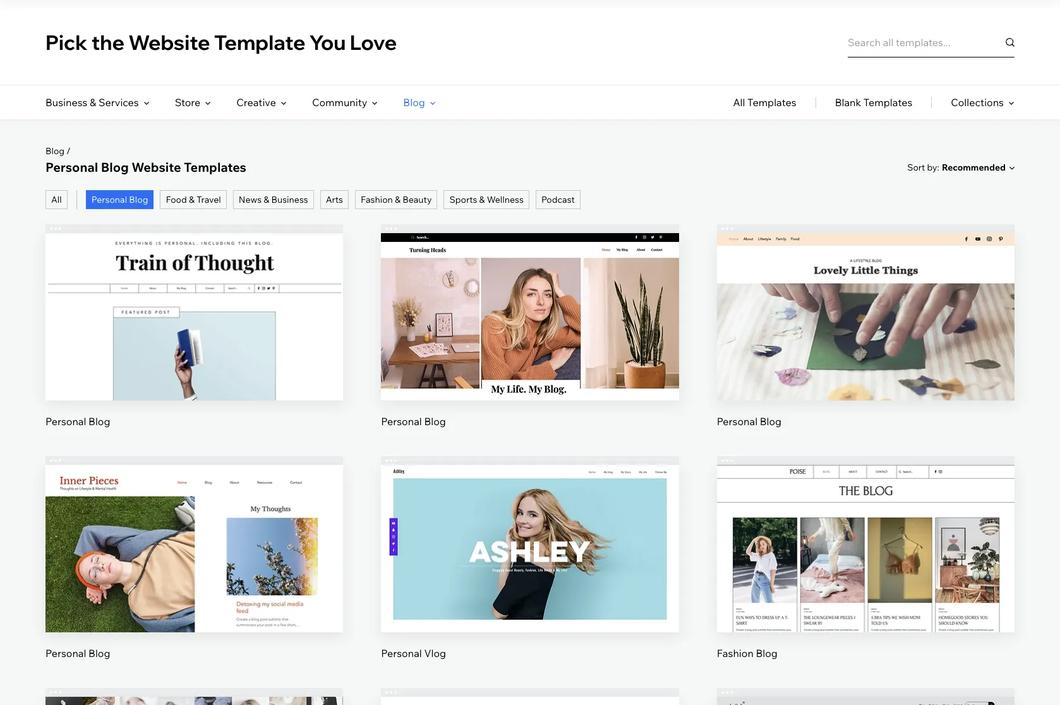 Task type: locate. For each thing, give the bounding box(es) containing it.
fashion
[[361, 194, 393, 205], [717, 647, 754, 660]]

& for travel
[[189, 194, 195, 205]]

&
[[90, 96, 96, 109], [189, 194, 195, 205], [264, 194, 269, 205], [395, 194, 401, 205], [479, 194, 485, 205]]

news & business
[[239, 194, 308, 205]]

website for the
[[128, 30, 210, 55]]

& for wellness
[[479, 194, 485, 205]]

None search field
[[848, 27, 1015, 58]]

& right news
[[264, 194, 269, 205]]

1 vertical spatial personal blog website templates - fashion blog image
[[381, 697, 679, 705]]

food & travel link
[[160, 190, 227, 209]]

Search search field
[[848, 27, 1015, 58]]

personal blog website templates - personal blog image
[[45, 233, 343, 401], [381, 233, 679, 401], [717, 233, 1015, 401], [45, 465, 343, 633]]

personal blog website templates - religious blog & podcast image
[[717, 697, 1015, 705]]

1 vertical spatial business
[[271, 194, 308, 205]]

all for all templates
[[733, 96, 745, 109]]

blog
[[403, 96, 425, 109], [45, 145, 65, 157], [101, 159, 129, 175], [129, 194, 148, 205], [88, 415, 110, 428], [424, 415, 446, 428], [760, 415, 782, 428], [88, 647, 110, 660], [756, 647, 778, 660]]

1 horizontal spatial personal blog website templates - fashion blog image
[[717, 465, 1015, 633]]

personal blog website templates
[[45, 159, 246, 175]]

personal vlog group
[[381, 456, 679, 661]]

sports & wellness
[[450, 194, 524, 205]]

personal blog website templates - fashion blog image
[[717, 465, 1015, 633], [381, 697, 679, 705]]

community
[[312, 96, 367, 109]]

love
[[350, 30, 397, 55]]

1 horizontal spatial fashion
[[717, 647, 754, 660]]

fashion blog
[[717, 647, 778, 660]]

news
[[239, 194, 262, 205]]

view inside personal vlog group
[[518, 567, 542, 579]]

view button inside fashion blog group
[[836, 558, 896, 588]]

0 horizontal spatial fashion
[[361, 194, 393, 205]]

1 vertical spatial website
[[132, 159, 181, 175]]

view inside fashion blog group
[[854, 567, 878, 579]]

fashion inside fashion blog group
[[717, 647, 754, 660]]

view button inside personal vlog group
[[500, 558, 560, 588]]

business right news
[[271, 194, 308, 205]]

edit button inside fashion blog group
[[836, 515, 896, 545]]

business inside 'categories by subject' element
[[45, 96, 87, 109]]

& for services
[[90, 96, 96, 109]]

arts
[[326, 194, 343, 205]]

2 horizontal spatial templates
[[864, 96, 913, 109]]

view
[[183, 335, 206, 347], [518, 335, 542, 347], [854, 335, 878, 347], [183, 567, 206, 579], [518, 567, 542, 579], [854, 567, 878, 579]]

fashion for fashion blog
[[717, 647, 754, 660]]

0 vertical spatial all
[[733, 96, 745, 109]]

edit inside fashion blog group
[[856, 524, 875, 536]]

business
[[45, 96, 87, 109], [271, 194, 308, 205]]

generic categories element
[[733, 85, 1015, 119]]

podcast link
[[536, 190, 581, 209]]

0 horizontal spatial personal blog website templates - fashion blog image
[[381, 697, 679, 705]]

templates
[[748, 96, 797, 109], [864, 96, 913, 109], [184, 159, 246, 175]]

blank templates
[[835, 96, 913, 109]]

website right the
[[128, 30, 210, 55]]

& right sports
[[479, 194, 485, 205]]

business up /
[[45, 96, 87, 109]]

personal
[[45, 159, 98, 175], [91, 194, 127, 205], [45, 415, 86, 428], [381, 415, 422, 428], [717, 415, 758, 428], [45, 647, 86, 660], [381, 647, 422, 660]]

edit inside personal vlog group
[[521, 524, 540, 536]]

& for business
[[264, 194, 269, 205]]

0 horizontal spatial templates
[[184, 159, 246, 175]]

& left beauty
[[395, 194, 401, 205]]

0 horizontal spatial all
[[51, 194, 62, 205]]

edit
[[185, 292, 204, 304], [521, 292, 540, 304], [856, 292, 875, 304], [185, 524, 204, 536], [521, 524, 540, 536], [856, 524, 875, 536]]

sports
[[450, 194, 477, 205]]

personal blog inside 'link'
[[91, 194, 148, 205]]

all for all
[[51, 194, 62, 205]]

0 horizontal spatial business
[[45, 96, 87, 109]]

& left services
[[90, 96, 96, 109]]

& inside 'categories by subject' element
[[90, 96, 96, 109]]

1 vertical spatial fashion
[[717, 647, 754, 660]]

& right food
[[189, 194, 195, 205]]

personal blog
[[91, 194, 148, 205], [45, 415, 110, 428], [381, 415, 446, 428], [717, 415, 782, 428], [45, 647, 110, 660]]

all inside generic categories element
[[733, 96, 745, 109]]

pick
[[45, 30, 88, 55]]

all
[[733, 96, 745, 109], [51, 194, 62, 205]]

0 vertical spatial website
[[128, 30, 210, 55]]

blog link
[[45, 145, 65, 157]]

sort
[[908, 161, 925, 173]]

vlog
[[424, 647, 446, 660]]

1 horizontal spatial templates
[[748, 96, 797, 109]]

edit button
[[164, 283, 224, 313], [500, 283, 560, 313], [836, 283, 896, 313], [164, 515, 224, 545], [500, 515, 560, 545], [836, 515, 896, 545]]

creative
[[236, 96, 276, 109]]

website up food
[[132, 159, 181, 175]]

0 vertical spatial business
[[45, 96, 87, 109]]

website
[[128, 30, 210, 55], [132, 159, 181, 175]]

recommended
[[942, 162, 1006, 173]]

food
[[166, 194, 187, 205]]

0 vertical spatial fashion
[[361, 194, 393, 205]]

all link
[[45, 190, 67, 209]]

1 vertical spatial all
[[51, 194, 62, 205]]

personal blog group
[[45, 224, 343, 429], [381, 224, 679, 429], [717, 224, 1015, 429], [45, 456, 343, 661]]

view button
[[164, 326, 224, 356], [500, 326, 560, 356], [836, 326, 896, 356], [164, 558, 224, 588], [500, 558, 560, 588], [836, 558, 896, 588]]

1 horizontal spatial all
[[733, 96, 745, 109]]

blog inside 'link'
[[129, 194, 148, 205]]

templates for blank templates
[[864, 96, 913, 109]]

wellness
[[487, 194, 524, 205]]

fashion blog group
[[717, 456, 1015, 661]]

fashion inside fashion & beauty link
[[361, 194, 393, 205]]



Task type: vqa. For each thing, say whether or not it's contained in the screenshot.
the rightmost Personal Blog website templates - Fashion Blog image
yes



Task type: describe. For each thing, give the bounding box(es) containing it.
categories. use the left and right arrow keys to navigate the menu element
[[0, 85, 1060, 119]]

food & travel
[[166, 194, 221, 205]]

blog inside 'categories by subject' element
[[403, 96, 425, 109]]

personal inside group
[[381, 647, 422, 660]]

podcast
[[541, 194, 575, 205]]

personal blog website templates - personal vlog image
[[381, 465, 679, 633]]

the
[[91, 30, 124, 55]]

personal vlog
[[381, 647, 446, 660]]

personal inside 'link'
[[91, 194, 127, 205]]

blog /
[[45, 145, 71, 157]]

news & business link
[[233, 190, 314, 209]]

personal blog website templates - family blog & forum image
[[45, 697, 343, 705]]

services
[[99, 96, 139, 109]]

fashion & beauty link
[[355, 190, 438, 209]]

sports & wellness link
[[444, 190, 529, 209]]

all templates link
[[733, 85, 797, 119]]

by:
[[927, 161, 940, 173]]

fashion for fashion & beauty
[[361, 194, 393, 205]]

personal blog link
[[86, 190, 154, 209]]

categories by subject element
[[45, 85, 436, 119]]

you
[[310, 30, 346, 55]]

beauty
[[403, 194, 432, 205]]

website for blog
[[132, 159, 181, 175]]

store
[[175, 96, 200, 109]]

sort by:
[[908, 161, 940, 173]]

edit button inside personal vlog group
[[500, 515, 560, 545]]

template
[[214, 30, 306, 55]]

blog inside group
[[756, 647, 778, 660]]

& for beauty
[[395, 194, 401, 205]]

templates for all templates
[[748, 96, 797, 109]]

all templates
[[733, 96, 797, 109]]

pick the website template you love
[[45, 30, 397, 55]]

blank
[[835, 96, 861, 109]]

/
[[67, 145, 71, 157]]

travel
[[197, 194, 221, 205]]

business & services
[[45, 96, 139, 109]]

arts link
[[320, 190, 349, 209]]

0 vertical spatial personal blog website templates - fashion blog image
[[717, 465, 1015, 633]]

fashion & beauty
[[361, 194, 432, 205]]

blank templates link
[[835, 85, 913, 119]]

1 horizontal spatial business
[[271, 194, 308, 205]]

collections
[[951, 96, 1004, 109]]



